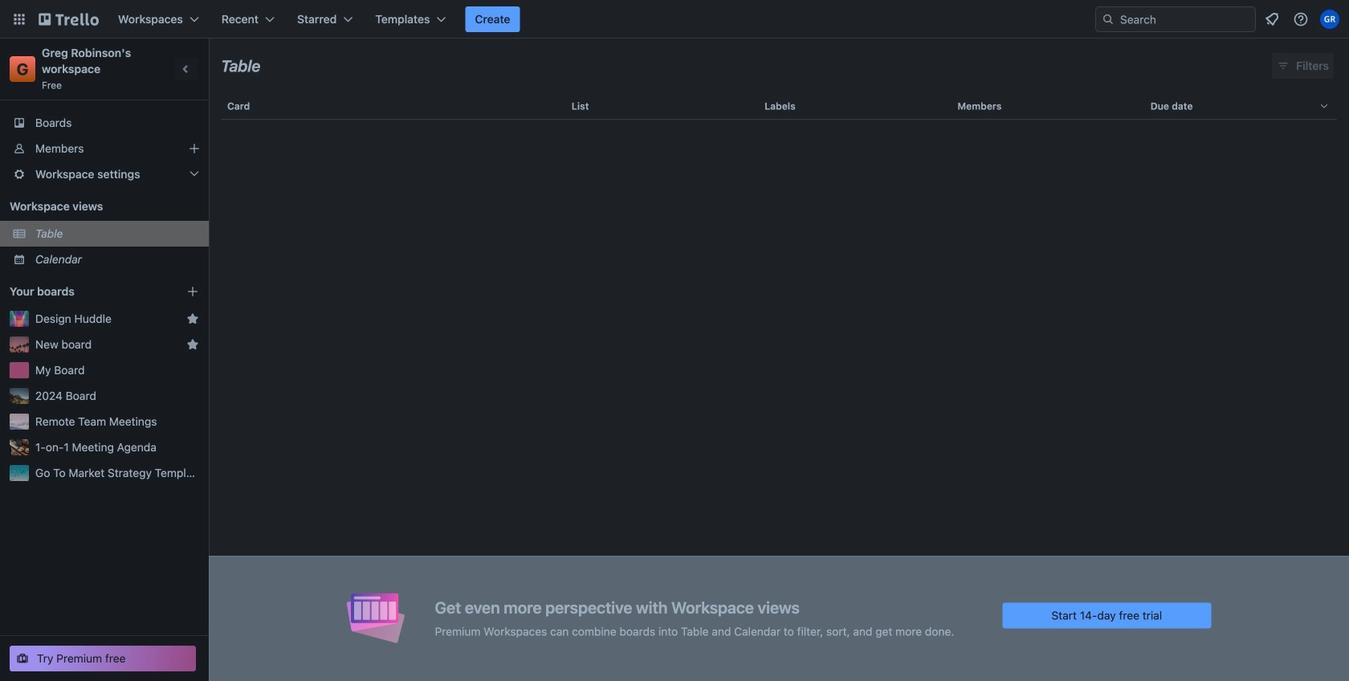 Task type: describe. For each thing, give the bounding box(es) containing it.
primary element
[[0, 0, 1350, 39]]

0 notifications image
[[1263, 10, 1282, 29]]

Search field
[[1096, 6, 1257, 32]]

back to home image
[[39, 6, 99, 32]]

workspace navigation collapse icon image
[[175, 58, 198, 80]]

search image
[[1102, 13, 1115, 26]]

1 starred icon image from the top
[[186, 313, 199, 325]]

open information menu image
[[1294, 11, 1310, 27]]

add board image
[[186, 285, 199, 298]]



Task type: locate. For each thing, give the bounding box(es) containing it.
2 starred icon image from the top
[[186, 338, 199, 351]]

None text field
[[221, 51, 261, 81]]

row
[[221, 87, 1338, 125]]

your boards with 7 items element
[[10, 282, 162, 301]]

starred icon image
[[186, 313, 199, 325], [186, 338, 199, 351]]

table
[[209, 87, 1350, 681]]

0 vertical spatial starred icon image
[[186, 313, 199, 325]]

1 vertical spatial starred icon image
[[186, 338, 199, 351]]

greg robinson (gregrobinson96) image
[[1321, 10, 1340, 29]]



Task type: vqa. For each thing, say whether or not it's contained in the screenshot.
second starred icon from the bottom
yes



